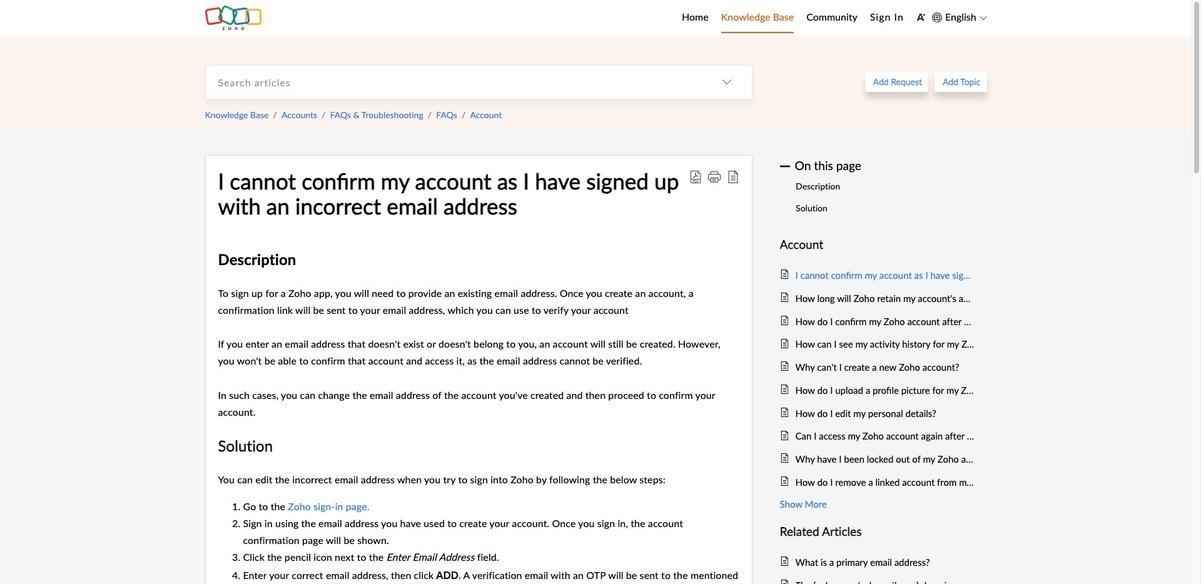 Task type: describe. For each thing, give the bounding box(es) containing it.
choose languages element
[[932, 9, 987, 25]]

user preference element
[[916, 8, 926, 28]]

choose category element
[[702, 65, 752, 99]]

choose category image
[[722, 77, 732, 87]]

user preference image
[[916, 12, 926, 22]]

download as pdf image
[[689, 171, 702, 183]]

Search articles field
[[206, 65, 702, 99]]

reader view image
[[727, 171, 739, 183]]



Task type: locate. For each thing, give the bounding box(es) containing it.
2 heading from the top
[[780, 522, 974, 541]]

1 heading from the top
[[780, 235, 974, 254]]

1 vertical spatial heading
[[780, 522, 974, 541]]

heading
[[780, 235, 974, 254], [780, 522, 974, 541]]

0 vertical spatial heading
[[780, 235, 974, 254]]



